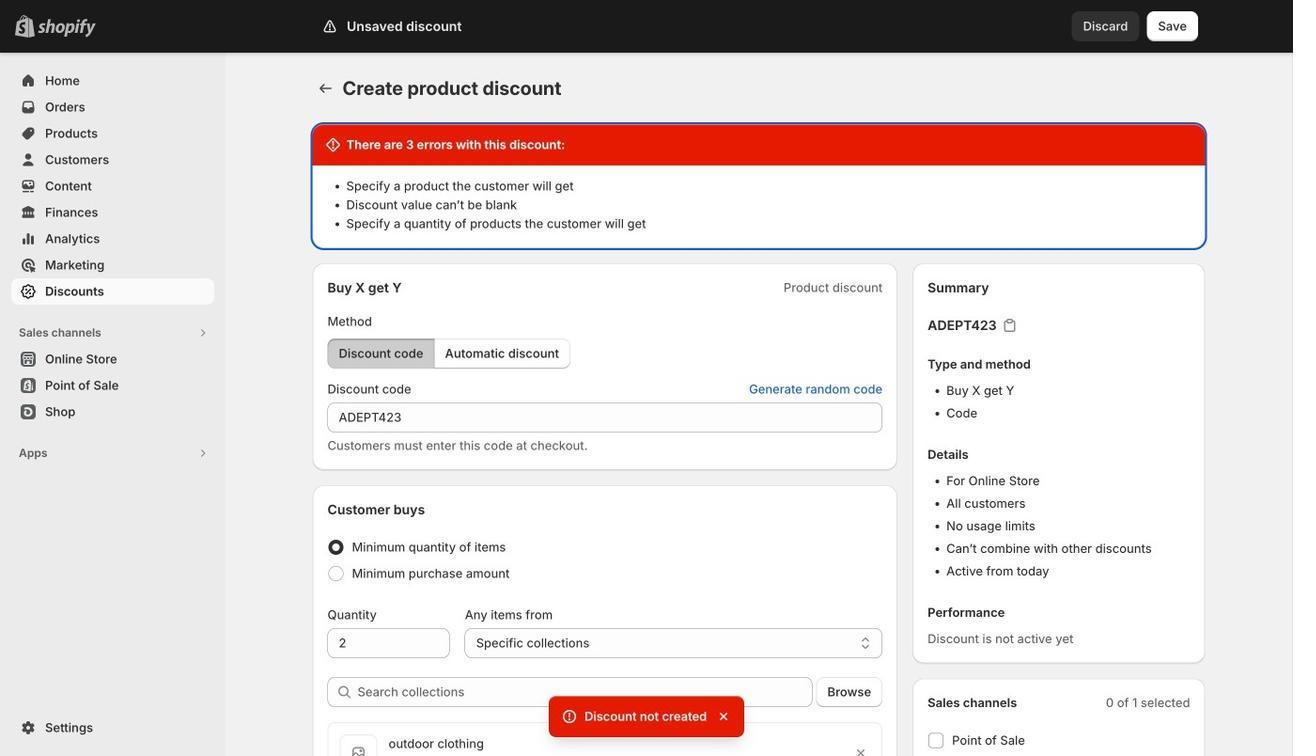 Task type: describe. For each thing, give the bounding box(es) containing it.
shopify image
[[38, 19, 96, 37]]



Task type: vqa. For each thing, say whether or not it's contained in the screenshot.
tab list
no



Task type: locate. For each thing, give the bounding box(es) containing it.
Search collections text field
[[358, 677, 813, 707]]

None text field
[[328, 402, 883, 433], [328, 628, 450, 658], [328, 402, 883, 433], [328, 628, 450, 658]]



